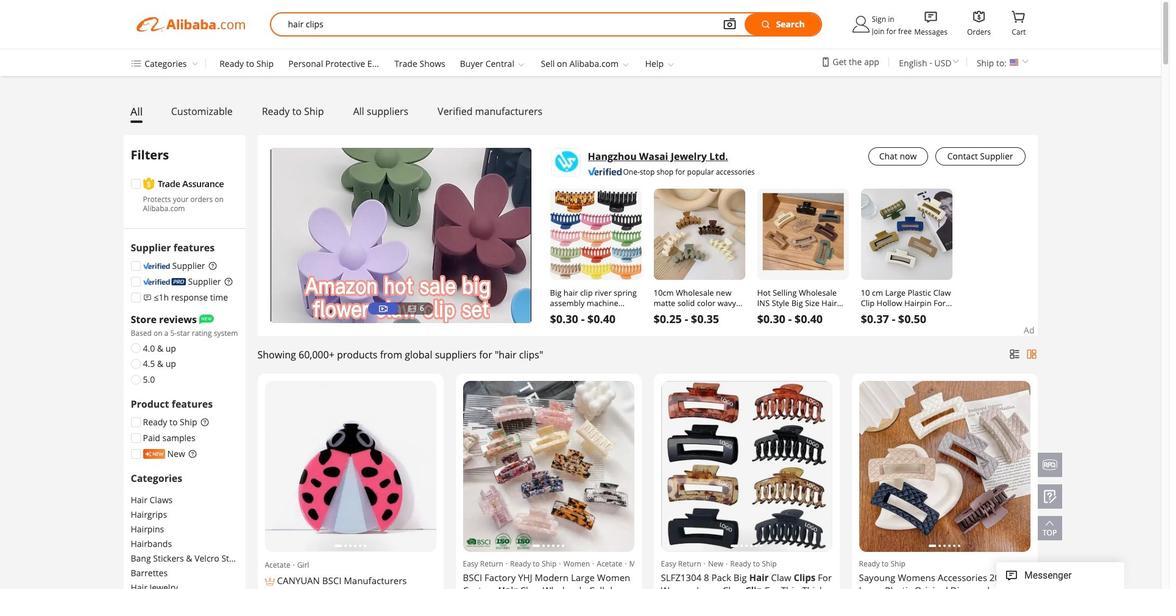 Task type: vqa. For each thing, say whether or not it's contained in the screenshot.
flag us Icon at the right
yes



Task type: locate. For each thing, give the bounding box(es) containing it.
0 horizontal spatial mail image
[[409, 396, 424, 411]]

arrow down image right flag us image
[[1020, 56, 1031, 67]]

2 horizontal spatial mail image
[[1003, 396, 1018, 411]]

0 horizontal spatial arrow down image
[[189, 59, 199, 68]]

2 mail image from the left
[[607, 396, 622, 411]]

arrow up image
[[1043, 517, 1057, 531]]

mail image
[[409, 396, 424, 411], [607, 396, 622, 411], [1003, 396, 1018, 411]]

arrow down image
[[950, 56, 961, 67], [517, 60, 526, 69], [621, 60, 631, 69], [666, 60, 676, 69]]

arrow down image right the category image
[[189, 59, 199, 68]]

arrow down image
[[1020, 56, 1031, 67], [189, 59, 199, 68]]

1 horizontal spatial mail image
[[607, 396, 622, 411]]

flag us image
[[1009, 58, 1019, 68]]



Task type: describe. For each thing, give the bounding box(es) containing it.
1 horizontal spatial arrow down image
[[1020, 56, 1031, 67]]

What are you looking for? text field
[[288, 13, 705, 35]]

mail image
[[805, 396, 820, 411]]

category image
[[130, 56, 141, 71]]

3 mail image from the left
[[1003, 396, 1018, 411]]

1 mail image from the left
[[409, 396, 424, 411]]



